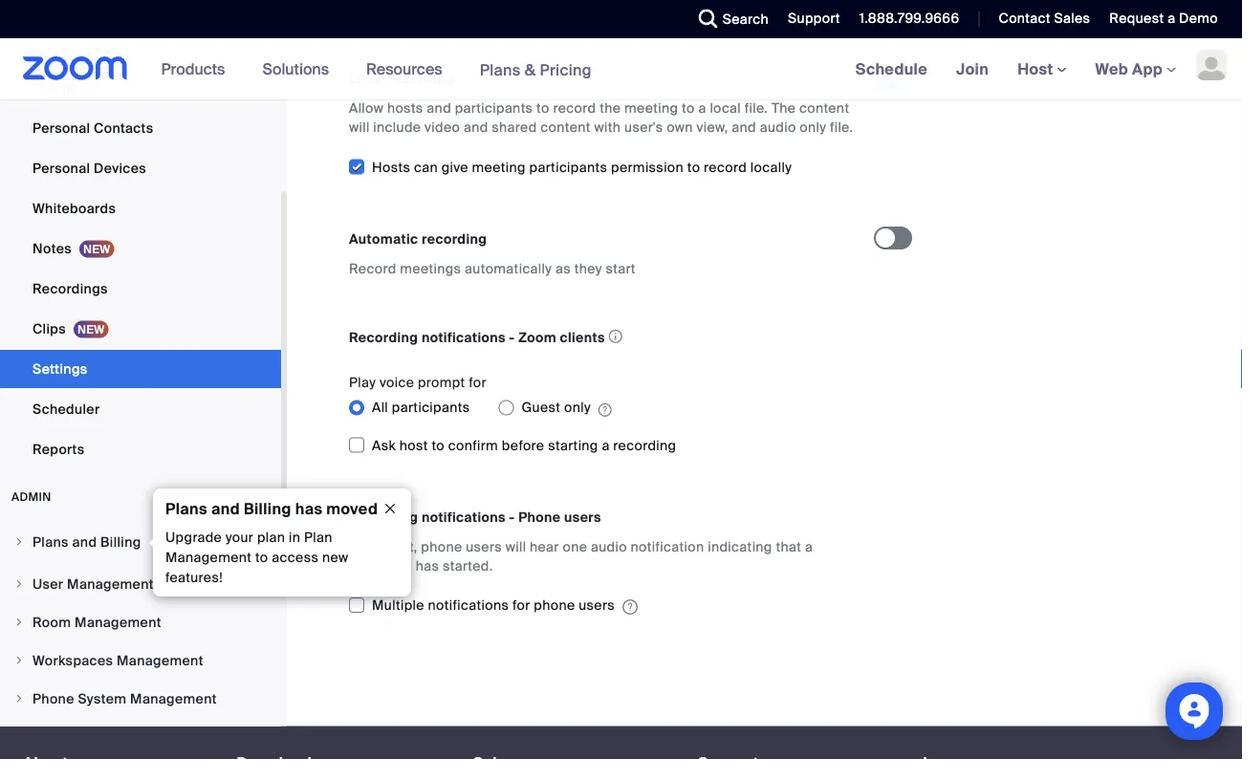 Task type: describe. For each thing, give the bounding box(es) containing it.
1 heading from the left
[[23, 755, 202, 759]]

users for phone
[[564, 508, 601, 526]]

whiteboards link
[[0, 190, 281, 228]]

your
[[226, 529, 254, 547]]

new
[[322, 549, 349, 567]]

personal devices
[[33, 160, 146, 177]]

- for phone
[[509, 508, 515, 526]]

start
[[606, 260, 636, 277]]

1 horizontal spatial for
[[513, 597, 530, 614]]

products
[[161, 59, 225, 79]]

all participants
[[372, 399, 470, 416]]

play
[[349, 374, 376, 392]]

whiteboards
[[33, 200, 116, 217]]

recording up 'hosts'
[[389, 70, 454, 87]]

close image
[[375, 500, 405, 517]]

product information navigation
[[147, 38, 606, 101]]

allow hosts and participants to record the meeting to a local file. the content will include video and shared content with user's own view, and audio only file.
[[349, 99, 853, 136]]

meetings
[[400, 260, 461, 277]]

plan
[[257, 529, 285, 547]]

user's
[[625, 118, 663, 136]]

before
[[502, 436, 545, 454]]

ask host to confirm before starting a recording
[[372, 436, 676, 454]]

scheduler link
[[0, 391, 281, 429]]

in
[[289, 529, 300, 547]]

management for user management
[[67, 576, 154, 593]]

resources
[[366, 59, 442, 79]]

right image for plans
[[13, 537, 25, 548]]

recordings
[[33, 280, 108, 298]]

info outline image
[[609, 324, 623, 349]]

learn more about guest only image
[[599, 401, 612, 418]]

request
[[1110, 10, 1164, 27]]

default,
[[369, 538, 418, 556]]

plans and billing
[[33, 534, 141, 551]]

- for zoom
[[509, 329, 515, 347]]

schedule
[[856, 59, 928, 79]]

personal menu menu
[[0, 0, 281, 471]]

has inside 'by default, phone users will hear one audio notification indicating that a recording has started.'
[[416, 557, 439, 575]]

plans & pricing
[[480, 60, 592, 80]]

ask
[[372, 436, 396, 454]]

plan
[[304, 529, 333, 547]]

notification
[[631, 538, 704, 556]]

zoom
[[519, 329, 557, 347]]

notifications for zoom
[[422, 329, 506, 347]]

1 horizontal spatial phone
[[534, 597, 575, 614]]

solutions button
[[262, 38, 338, 99]]

upgrade your plan in plan management to access new features!
[[165, 529, 349, 587]]

recording notifications - phone users
[[349, 508, 601, 526]]

that
[[776, 538, 802, 556]]

give
[[441, 158, 468, 176]]

user management
[[33, 576, 154, 593]]

recording notifications - zoom clients application
[[349, 324, 857, 350]]

a left demo
[[1168, 10, 1176, 27]]

will inside 'by default, phone users will hear one audio notification indicating that a recording has started.'
[[506, 538, 526, 556]]

audio inside 'by default, phone users will hear one audio notification indicating that a recording has started.'
[[591, 538, 627, 556]]

clips
[[33, 320, 66, 338]]

app
[[1132, 59, 1163, 79]]

the
[[600, 99, 621, 117]]

notes link
[[0, 230, 281, 268]]

local
[[710, 99, 741, 117]]

products button
[[161, 38, 234, 99]]

meetings navigation
[[841, 38, 1242, 101]]

to up shared
[[537, 99, 550, 117]]

admin menu menu
[[0, 524, 281, 759]]

workspaces management
[[33, 652, 203, 670]]

automatically
[[465, 260, 552, 277]]

3 heading from the left
[[473, 755, 664, 759]]

request a demo
[[1110, 10, 1218, 27]]

billing for plans and billing has moved
[[244, 499, 291, 519]]

video
[[425, 118, 460, 136]]

by default, phone users will hear one audio notification indicating that a recording has started.
[[349, 538, 813, 575]]

local recording
[[349, 70, 454, 87]]

multiple
[[372, 597, 424, 614]]

devices
[[94, 160, 146, 177]]

will inside allow hosts and participants to record the meeting to a local file. the content will include video and shared content with user's own view, and audio only file.
[[349, 118, 370, 136]]

1.888.799.9666
[[860, 10, 960, 27]]

prompt
[[418, 374, 465, 392]]

room management menu item
[[0, 605, 281, 641]]

and inside plans and billing has moved tooltip
[[211, 499, 240, 519]]

to down own
[[687, 158, 700, 176]]

recording for recording notifications - phone users
[[349, 508, 418, 526]]

moved
[[326, 499, 378, 519]]

recording element
[[338, 6, 1192, 642]]

search button
[[684, 0, 774, 38]]

a right the 'starting'
[[602, 436, 610, 454]]

personal for personal contacts
[[33, 119, 90, 137]]

participants inside allow hosts and participants to record the meeting to a local file. the content will include video and shared content with user's own view, and audio only file.
[[455, 99, 533, 117]]

starting
[[548, 436, 598, 454]]

by
[[349, 538, 365, 556]]

phone inside recording element
[[519, 508, 561, 526]]

personal contacts
[[33, 119, 153, 137]]

phone for phone system management
[[33, 690, 74, 708]]

billing for plans and billing
[[100, 534, 141, 551]]

permission
[[611, 158, 684, 176]]

settings link
[[0, 350, 281, 389]]

audio inside allow hosts and participants to record the meeting to a local file. the content will include video and shared content with user's own view, and audio only file.
[[760, 118, 796, 136]]

recording inside 'by default, phone users will hear one audio notification indicating that a recording has started.'
[[349, 557, 412, 575]]

1 vertical spatial content
[[541, 118, 591, 136]]

room management
[[33, 614, 161, 632]]

allow
[[349, 99, 384, 117]]

management for room management
[[75, 614, 161, 632]]

right image for phone system management
[[13, 694, 25, 705]]

right image for user
[[13, 579, 25, 590]]

automatic
[[349, 230, 418, 248]]

web app button
[[1096, 59, 1176, 79]]

to inside upgrade your plan in plan management to access new features!
[[255, 549, 268, 567]]

voice
[[380, 374, 414, 392]]

2 heading from the left
[[237, 755, 439, 759]]

and right the "video"
[[464, 118, 488, 136]]

contact
[[999, 10, 1051, 27]]

to right host
[[432, 436, 445, 454]]

plans for plans and billing
[[33, 534, 69, 551]]

recording notifications - zoom clients
[[349, 329, 605, 347]]

features!
[[165, 569, 223, 587]]

shared
[[492, 118, 537, 136]]

join link
[[942, 38, 1003, 99]]

solutions
[[262, 59, 329, 79]]

hosts
[[387, 99, 423, 117]]

plans for plans & pricing
[[480, 60, 521, 80]]

local
[[349, 70, 386, 87]]

join
[[956, 59, 989, 79]]

record inside allow hosts and participants to record the meeting to a local file. the content will include video and shared content with user's own view, and audio only file.
[[553, 99, 596, 117]]

guest only
[[522, 399, 591, 416]]

1 horizontal spatial file.
[[830, 118, 853, 136]]



Task type: locate. For each thing, give the bounding box(es) containing it.
plans and billing has moved
[[165, 499, 378, 519]]

billing up plan
[[244, 499, 291, 519]]

banner
[[0, 38, 1242, 101]]

recording up default, in the left of the page
[[349, 508, 418, 526]]

and up user management at the left
[[72, 534, 97, 551]]

meeting down shared
[[472, 158, 526, 176]]

contact sales
[[999, 10, 1091, 27]]

1 horizontal spatial has
[[416, 557, 439, 575]]

webinars
[[33, 39, 94, 57]]

1 right image from the top
[[13, 537, 25, 548]]

right image left user
[[13, 579, 25, 590]]

users up the "one"
[[564, 508, 601, 526]]

file. left 'the'
[[745, 99, 768, 117]]

notifications for phone
[[422, 508, 506, 526]]

right image inside workspaces management menu item
[[13, 655, 25, 667]]

users
[[564, 508, 601, 526], [466, 538, 502, 556], [579, 597, 615, 614]]

record meetings automatically as they start
[[349, 260, 636, 277]]

view,
[[697, 118, 728, 136]]

0 vertical spatial will
[[349, 118, 370, 136]]

only inside play voice prompt for 'option group'
[[564, 399, 591, 416]]

personal up personal devices
[[33, 119, 90, 137]]

0 vertical spatial plans
[[480, 60, 521, 80]]

settings
[[33, 360, 88, 378]]

0 vertical spatial only
[[800, 118, 826, 136]]

menu item
[[0, 720, 281, 756]]

right image for workspaces management
[[13, 655, 25, 667]]

1 vertical spatial audio
[[591, 538, 627, 556]]

workspaces
[[33, 652, 113, 670]]

0 horizontal spatial file.
[[745, 99, 768, 117]]

0 vertical spatial has
[[295, 499, 323, 519]]

meeting up user's
[[625, 99, 678, 117]]

recording up meetings
[[422, 230, 487, 248]]

billing inside tooltip
[[244, 499, 291, 519]]

started.
[[443, 557, 493, 575]]

1 vertical spatial participants
[[529, 158, 607, 176]]

notifications inside application
[[422, 329, 506, 347]]

access
[[272, 549, 319, 567]]

recordings link
[[0, 270, 281, 308]]

to up own
[[682, 99, 695, 117]]

0 horizontal spatial meeting
[[472, 158, 526, 176]]

right image inside user management menu item
[[13, 579, 25, 590]]

a right the that
[[805, 538, 813, 556]]

hosts can give meeting participants permission to record locally
[[372, 158, 792, 176]]

participants down prompt
[[392, 399, 470, 416]]

2 - from the top
[[509, 508, 515, 526]]

1 vertical spatial meeting
[[472, 158, 526, 176]]

right image left workspaces
[[13, 655, 25, 667]]

management down room management menu item
[[117, 652, 203, 670]]

notes
[[33, 240, 72, 258]]

audio right the "one"
[[591, 538, 627, 556]]

phone down webinars
[[33, 79, 74, 97]]

will left 'hear'
[[506, 538, 526, 556]]

2 vertical spatial notifications
[[428, 597, 509, 614]]

0 vertical spatial file.
[[745, 99, 768, 117]]

has
[[295, 499, 323, 519], [416, 557, 439, 575]]

2 vertical spatial phone
[[33, 690, 74, 708]]

only
[[800, 118, 826, 136], [564, 399, 591, 416]]

with
[[594, 118, 621, 136]]

and
[[427, 99, 451, 117], [464, 118, 488, 136], [732, 118, 756, 136], [211, 499, 240, 519], [72, 534, 97, 551]]

hear
[[530, 538, 559, 556]]

1 horizontal spatial record
[[704, 158, 747, 176]]

phone down 'by default, phone users will hear one audio notification indicating that a recording has started.' in the bottom of the page
[[534, 597, 575, 614]]

recording inside application
[[349, 329, 418, 347]]

record down view,
[[704, 158, 747, 176]]

right image inside phone system management menu item
[[13, 694, 25, 705]]

users inside 'by default, phone users will hear one audio notification indicating that a recording has started.'
[[466, 538, 502, 556]]

0 vertical spatial notifications
[[422, 329, 506, 347]]

notifications for phone
[[428, 597, 509, 614]]

right image
[[13, 617, 25, 629], [13, 655, 25, 667], [13, 694, 25, 705]]

plans and billing menu item
[[0, 524, 281, 565]]

for down 'hear'
[[513, 597, 530, 614]]

clients
[[560, 329, 605, 347]]

heading
[[23, 755, 202, 759], [237, 755, 439, 759], [473, 755, 664, 759], [698, 755, 889, 759]]

to
[[537, 99, 550, 117], [682, 99, 695, 117], [687, 158, 700, 176], [432, 436, 445, 454], [255, 549, 268, 567]]

will
[[349, 118, 370, 136], [506, 538, 526, 556]]

0 vertical spatial phone
[[33, 79, 74, 97]]

one
[[563, 538, 587, 556]]

user management menu item
[[0, 567, 281, 603]]

personal for personal devices
[[33, 160, 90, 177]]

management inside upgrade your plan in plan management to access new features!
[[165, 549, 252, 567]]

locally
[[751, 158, 792, 176]]

right image for room management
[[13, 617, 25, 629]]

all
[[372, 399, 388, 416]]

1 vertical spatial record
[[704, 158, 747, 176]]

guest
[[522, 399, 561, 416]]

has up plan
[[295, 499, 323, 519]]

web app
[[1096, 59, 1163, 79]]

management up features!
[[165, 549, 252, 567]]

1 vertical spatial right image
[[13, 579, 25, 590]]

2 personal from the top
[[33, 160, 90, 177]]

audio down 'the'
[[760, 118, 796, 136]]

0 horizontal spatial content
[[541, 118, 591, 136]]

0 vertical spatial personal
[[33, 119, 90, 137]]

content
[[799, 99, 850, 117], [541, 118, 591, 136]]

phone inside menu item
[[33, 690, 74, 708]]

plans inside tooltip
[[165, 499, 207, 519]]

2 horizontal spatial plans
[[480, 60, 521, 80]]

the
[[772, 99, 796, 117]]

host
[[1018, 59, 1057, 79]]

2 vertical spatial users
[[579, 597, 615, 614]]

room
[[33, 614, 71, 632]]

phone system management
[[33, 690, 217, 708]]

right image inside 'plans and billing' menu item
[[13, 537, 25, 548]]

automatic recording
[[349, 230, 487, 248]]

recording for recording notifications - zoom clients
[[349, 329, 418, 347]]

personal devices link
[[0, 150, 281, 188]]

phone up 'hear'
[[519, 508, 561, 526]]

recording down default, in the left of the page
[[349, 557, 412, 575]]

personal up the whiteboards
[[33, 160, 90, 177]]

0 vertical spatial right image
[[13, 617, 25, 629]]

contacts
[[94, 119, 153, 137]]

phone for phone
[[33, 79, 74, 97]]

0 vertical spatial billing
[[244, 499, 291, 519]]

&
[[525, 60, 536, 80]]

0 vertical spatial users
[[564, 508, 601, 526]]

for
[[469, 374, 487, 392], [513, 597, 530, 614]]

users up started.
[[466, 538, 502, 556]]

1 vertical spatial phone
[[534, 597, 575, 614]]

web
[[1096, 59, 1128, 79]]

and up the "video"
[[427, 99, 451, 117]]

file. down "schedule" link
[[830, 118, 853, 136]]

participants inside play voice prompt for 'option group'
[[392, 399, 470, 416]]

a inside allow hosts and participants to record the meeting to a local file. the content will include video and shared content with user's own view, and audio only file.
[[698, 99, 706, 117]]

plans up user
[[33, 534, 69, 551]]

2 right image from the top
[[13, 579, 25, 590]]

1 horizontal spatial audio
[[760, 118, 796, 136]]

and inside 'plans and billing' menu item
[[72, 534, 97, 551]]

1 vertical spatial -
[[509, 508, 515, 526]]

play voice prompt for option group
[[349, 392, 874, 423]]

resources button
[[366, 38, 451, 99]]

record
[[553, 99, 596, 117], [704, 158, 747, 176]]

1 vertical spatial plans
[[165, 499, 207, 519]]

recording up voice
[[349, 329, 418, 347]]

plans and billing has moved tooltip
[[148, 489, 411, 597]]

right image
[[13, 537, 25, 548], [13, 579, 25, 590]]

pricing
[[540, 60, 592, 80]]

users for phone
[[579, 597, 615, 614]]

record left 'the'
[[553, 99, 596, 117]]

personal contacts link
[[0, 109, 281, 148]]

plans up upgrade
[[165, 499, 207, 519]]

phone up started.
[[421, 538, 462, 556]]

1 vertical spatial file.
[[830, 118, 853, 136]]

1 horizontal spatial plans
[[165, 499, 207, 519]]

sales
[[1054, 10, 1091, 27]]

1 horizontal spatial content
[[799, 99, 850, 117]]

1 vertical spatial right image
[[13, 655, 25, 667]]

0 horizontal spatial for
[[469, 374, 487, 392]]

2 vertical spatial right image
[[13, 694, 25, 705]]

they
[[574, 260, 602, 277]]

right image inside room management menu item
[[13, 617, 25, 629]]

record
[[349, 260, 396, 277]]

banner containing products
[[0, 38, 1242, 101]]

0 horizontal spatial will
[[349, 118, 370, 136]]

1 vertical spatial phone
[[519, 508, 561, 526]]

0 horizontal spatial phone
[[421, 538, 462, 556]]

right image down admin
[[13, 537, 25, 548]]

2 right image from the top
[[13, 655, 25, 667]]

and up your
[[211, 499, 240, 519]]

zoom logo image
[[23, 56, 128, 80]]

schedule link
[[841, 38, 942, 99]]

contact sales link
[[984, 0, 1095, 38], [999, 10, 1091, 27]]

content right 'the'
[[799, 99, 850, 117]]

profile picture image
[[1196, 50, 1227, 80]]

0 vertical spatial recording
[[349, 329, 418, 347]]

plans & pricing link
[[480, 60, 592, 80], [480, 60, 592, 80]]

1 vertical spatial users
[[466, 538, 502, 556]]

play voice prompt for
[[349, 374, 487, 392]]

phone
[[421, 538, 462, 556], [534, 597, 575, 614]]

participants down 'with' on the top of page
[[529, 158, 607, 176]]

1 right image from the top
[[13, 617, 25, 629]]

0 horizontal spatial record
[[553, 99, 596, 117]]

has down default, in the left of the page
[[416, 557, 439, 575]]

plans inside menu item
[[33, 534, 69, 551]]

2 vertical spatial participants
[[392, 399, 470, 416]]

management for workspaces management
[[117, 652, 203, 670]]

billing up user management menu item
[[100, 534, 141, 551]]

notifications up prompt
[[422, 329, 506, 347]]

1 horizontal spatial meeting
[[625, 99, 678, 117]]

clips link
[[0, 310, 281, 348]]

0 vertical spatial record
[[553, 99, 596, 117]]

notifications
[[422, 329, 506, 347], [422, 508, 506, 526], [428, 597, 509, 614]]

hosts
[[372, 158, 410, 176]]

will down allow
[[349, 118, 370, 136]]

- left zoom
[[509, 329, 515, 347]]

plans inside product information navigation
[[480, 60, 521, 80]]

0 vertical spatial right image
[[13, 537, 25, 548]]

admin
[[11, 490, 51, 505]]

plans left &
[[480, 60, 521, 80]]

0 horizontal spatial audio
[[591, 538, 627, 556]]

management down workspaces management menu item
[[130, 690, 217, 708]]

for right prompt
[[469, 374, 487, 392]]

as
[[556, 260, 571, 277]]

phone down workspaces
[[33, 690, 74, 708]]

2 vertical spatial plans
[[33, 534, 69, 551]]

a
[[1168, 10, 1176, 27], [698, 99, 706, 117], [602, 436, 610, 454], [805, 538, 813, 556]]

webinars link
[[0, 29, 281, 67]]

a up view,
[[698, 99, 706, 117]]

phone link
[[0, 69, 281, 107]]

0 vertical spatial -
[[509, 329, 515, 347]]

only inside allow hosts and participants to record the meeting to a local file. the content will include video and shared content with user's own view, and audio only file.
[[800, 118, 826, 136]]

has inside tooltip
[[295, 499, 323, 519]]

billing
[[244, 499, 291, 519], [100, 534, 141, 551]]

3 right image from the top
[[13, 694, 25, 705]]

0 horizontal spatial only
[[564, 399, 591, 416]]

1 vertical spatial will
[[506, 538, 526, 556]]

- down before
[[509, 508, 515, 526]]

1 personal from the top
[[33, 119, 90, 137]]

right image left 'system'
[[13, 694, 25, 705]]

users left learn more about multiple notifications for phone users image
[[579, 597, 615, 614]]

include
[[373, 118, 421, 136]]

billing inside menu item
[[100, 534, 141, 551]]

0 horizontal spatial has
[[295, 499, 323, 519]]

1 - from the top
[[509, 329, 515, 347]]

and down local
[[732, 118, 756, 136]]

0 vertical spatial meeting
[[625, 99, 678, 117]]

0 horizontal spatial billing
[[100, 534, 141, 551]]

1 vertical spatial personal
[[33, 160, 90, 177]]

0 vertical spatial participants
[[455, 99, 533, 117]]

file.
[[745, 99, 768, 117], [830, 118, 853, 136]]

0 vertical spatial phone
[[421, 538, 462, 556]]

phone system management menu item
[[0, 681, 281, 718]]

host
[[399, 436, 428, 454]]

1 vertical spatial billing
[[100, 534, 141, 551]]

management up room management
[[67, 576, 154, 593]]

1 vertical spatial for
[[513, 597, 530, 614]]

0 vertical spatial content
[[799, 99, 850, 117]]

side navigation navigation
[[0, 0, 287, 759]]

phone inside personal menu menu
[[33, 79, 74, 97]]

0 horizontal spatial plans
[[33, 534, 69, 551]]

1 recording from the top
[[349, 329, 418, 347]]

- inside recording notifications - zoom clients application
[[509, 329, 515, 347]]

4 heading from the left
[[698, 755, 889, 759]]

1 vertical spatial recording
[[349, 508, 418, 526]]

management up the workspaces management
[[75, 614, 161, 632]]

notifications up started.
[[422, 508, 506, 526]]

2 recording from the top
[[349, 508, 418, 526]]

support link
[[774, 0, 845, 38], [788, 10, 840, 27]]

recording down play voice prompt for 'option group'
[[613, 436, 676, 454]]

1 vertical spatial notifications
[[422, 508, 506, 526]]

1 vertical spatial has
[[416, 557, 439, 575]]

phone
[[33, 79, 74, 97], [519, 508, 561, 526], [33, 690, 74, 708]]

meeting inside allow hosts and participants to record the meeting to a local file. the content will include video and shared content with user's own view, and audio only file.
[[625, 99, 678, 117]]

learn more about multiple notifications for phone users image
[[623, 598, 638, 616]]

0 vertical spatial for
[[469, 374, 487, 392]]

1 horizontal spatial billing
[[244, 499, 291, 519]]

plans for plans and billing has moved
[[165, 499, 207, 519]]

right image left the room
[[13, 617, 25, 629]]

1 vertical spatial only
[[564, 399, 591, 416]]

can
[[414, 158, 438, 176]]

content left 'with' on the top of page
[[541, 118, 591, 136]]

participants up shared
[[455, 99, 533, 117]]

1 horizontal spatial only
[[800, 118, 826, 136]]

0 vertical spatial audio
[[760, 118, 796, 136]]

workspaces management menu item
[[0, 643, 281, 679]]

scheduler
[[33, 401, 100, 418]]

participants
[[455, 99, 533, 117], [529, 158, 607, 176], [392, 399, 470, 416]]

1 horizontal spatial will
[[506, 538, 526, 556]]

phone inside 'by default, phone users will hear one audio notification indicating that a recording has started.'
[[421, 538, 462, 556]]

a inside 'by default, phone users will hear one audio notification indicating that a recording has started.'
[[805, 538, 813, 556]]

to down plan
[[255, 549, 268, 567]]

demo
[[1179, 10, 1218, 27]]

notifications down started.
[[428, 597, 509, 614]]



Task type: vqa. For each thing, say whether or not it's contained in the screenshot.
the has in By default, phone users will hear one audio notification indicating that a recording has started.
yes



